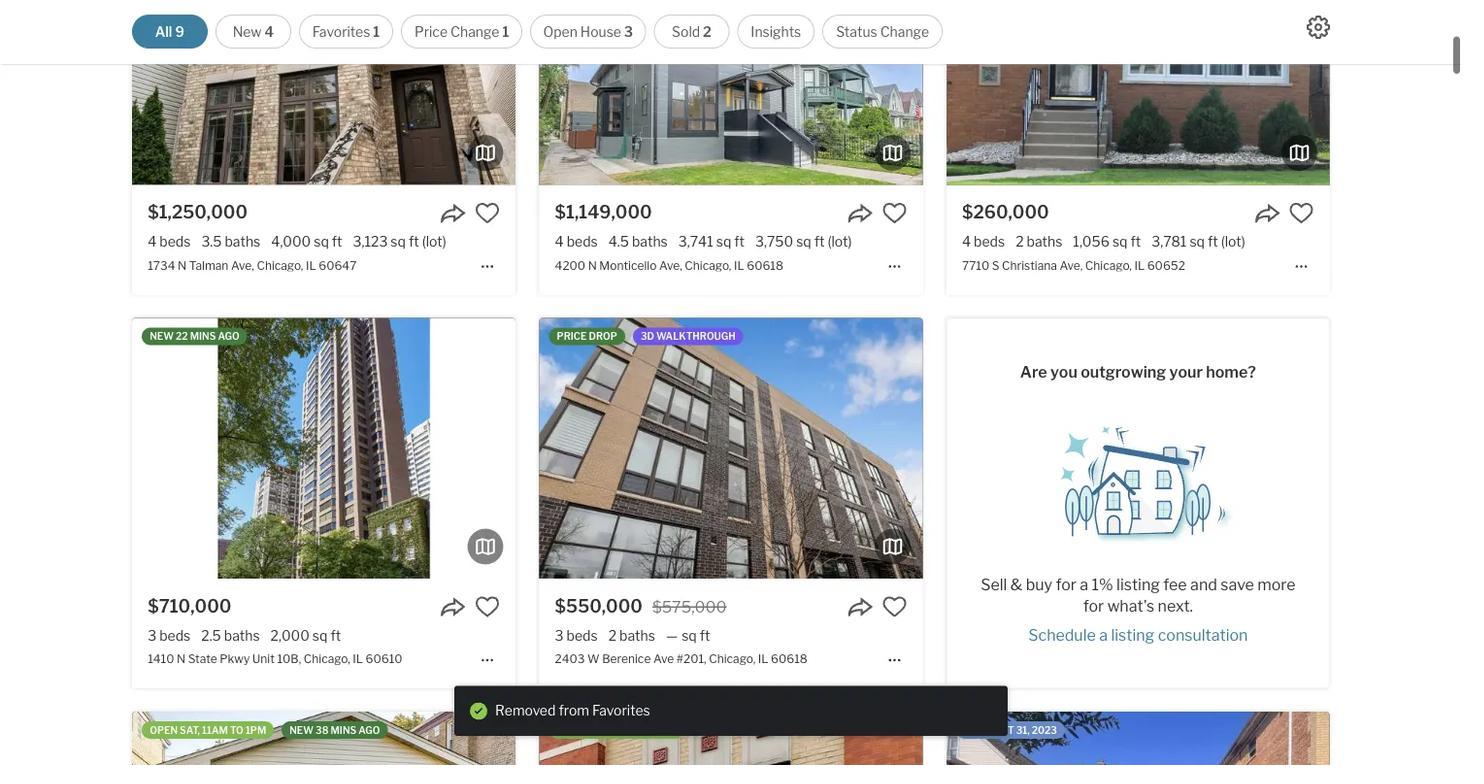 Task type: describe. For each thing, give the bounding box(es) containing it.
ago for new 38 mins ago
[[359, 725, 380, 736]]

1734 n talman ave, chicago, il 60647
[[148, 258, 357, 272]]

1410
[[148, 652, 174, 666]]

il for $1,250,000
[[306, 258, 316, 272]]

0 vertical spatial 60618
[[747, 258, 784, 272]]

—
[[666, 627, 678, 644]]

sq for 3,781
[[1190, 233, 1205, 250]]

2.5
[[201, 627, 221, 644]]

are you outgrowing your home?
[[1020, 362, 1256, 381]]

price
[[557, 331, 587, 342]]

il left 60610
[[353, 652, 363, 666]]

favorites inside section
[[592, 703, 650, 719]]

beds for $1,250,000
[[160, 233, 191, 250]]

baths up berenice
[[620, 627, 655, 644]]

3,123
[[353, 233, 388, 250]]

10b,
[[277, 652, 301, 666]]

3,741 sq ft
[[679, 233, 745, 250]]

sq for 3,741
[[716, 233, 731, 250]]

Price Change radio
[[401, 15, 523, 49]]

Open House radio
[[530, 15, 646, 49]]

2 for $550,000
[[608, 627, 617, 644]]

4 for $1,250,000
[[148, 233, 157, 250]]

Insights radio
[[737, 15, 815, 49]]

baths for $260,000
[[1027, 233, 1063, 250]]

new for new 38 mins ago
[[290, 725, 314, 736]]

ave
[[653, 652, 674, 666]]

christiana
[[1002, 258, 1057, 272]]

3,123 sq ft (lot)
[[353, 233, 446, 250]]

9
[[175, 23, 184, 40]]

change for price
[[451, 23, 500, 40]]

an image of a house image
[[1041, 412, 1235, 544]]

2403 w berenice ave #201, chicago, il 60618
[[555, 652, 808, 666]]

All radio
[[132, 15, 208, 49]]

new 38 mins ago
[[290, 725, 380, 736]]

unit
[[252, 652, 275, 666]]

beds for $1,149,000
[[567, 233, 598, 250]]

schedule
[[1029, 625, 1096, 644]]

3d
[[641, 331, 654, 342]]

n for $1,250,000
[[178, 258, 187, 272]]

4 for $260,000
[[962, 233, 971, 250]]

beds up w
[[567, 627, 598, 644]]

sold 2
[[672, 23, 712, 40]]

open for open sun, 11am to 1pm
[[557, 725, 585, 736]]

favorite button checkbox for $1,149,000
[[882, 200, 907, 226]]

photo of 6047 n christiana ave, chicago, il 60659 image
[[132, 712, 516, 765]]

3 inside 'open house' option
[[624, 23, 633, 40]]

$710,000
[[148, 595, 231, 617]]

3,781
[[1152, 233, 1187, 250]]

what's
[[1108, 596, 1155, 615]]

more
[[1258, 575, 1296, 594]]

sold oct 31, 2023
[[964, 725, 1057, 736]]

favorite button checkbox for $260,000
[[1289, 200, 1314, 226]]

n for $1,149,000
[[588, 258, 597, 272]]

save
[[1221, 575, 1254, 594]]

baths for $710,000
[[224, 627, 260, 644]]

3,741
[[679, 233, 713, 250]]

4 beds for $260,000
[[962, 233, 1005, 250]]

chicago, for $1,149,000
[[685, 258, 731, 272]]

listing inside sell & buy for a 1% listing fee and save more for what's next.
[[1117, 575, 1160, 594]]

3 beds for $710,000
[[148, 627, 191, 644]]

price change 1
[[415, 23, 509, 40]]

4,000
[[271, 233, 311, 250]]

are
[[1020, 362, 1047, 381]]

new for new 22 mins ago
[[150, 331, 174, 342]]

3.5
[[201, 233, 222, 250]]

ft for 3,750 sq ft (lot)
[[814, 233, 825, 250]]

2.5 baths
[[201, 627, 260, 644]]

(lot) for $260,000
[[1221, 233, 1246, 250]]

state
[[188, 652, 217, 666]]

photo of 653 w hobbie st, chicago, il 60610 image
[[539, 712, 923, 765]]

to for open sun, 11am to 1pm
[[640, 725, 654, 736]]

0 horizontal spatial for
[[1056, 575, 1077, 594]]

all
[[155, 23, 172, 40]]

insights
[[751, 23, 801, 40]]

4 for $1,149,000
[[555, 233, 564, 250]]

you
[[1051, 362, 1078, 381]]

photo of 4200 n monticello ave, chicago, il 60618 image
[[539, 0, 923, 185]]

favorite button image for $550,000
[[882, 594, 907, 619]]

sell
[[981, 575, 1007, 594]]

3d walkthrough
[[641, 331, 736, 342]]

2 inside sold option
[[703, 23, 712, 40]]

1pm for open sun, 11am to 1pm
[[656, 725, 676, 736]]

sun,
[[587, 725, 610, 736]]

38
[[316, 725, 329, 736]]

$1,250,000
[[148, 201, 248, 223]]

open for open sat, 11am to 1pm
[[150, 725, 178, 736]]

beds for $260,000
[[974, 233, 1005, 250]]

$260,000
[[962, 201, 1049, 223]]

chicago, down 2,000 sq ft
[[304, 652, 350, 666]]

1%
[[1092, 575, 1113, 594]]

New radio
[[215, 15, 291, 49]]

new 4
[[233, 23, 274, 40]]

next.
[[1158, 596, 1193, 615]]

4.5
[[609, 233, 629, 250]]

house
[[581, 23, 621, 40]]

sold
[[672, 23, 700, 40]]

talman
[[189, 258, 229, 272]]

open
[[543, 23, 578, 40]]

$550,000
[[555, 595, 643, 617]]

s
[[992, 258, 1000, 272]]

option group containing all
[[132, 15, 943, 49]]

favorites 1
[[312, 23, 380, 40]]

7710 s christiana ave, chicago, il 60652
[[962, 258, 1185, 272]]

ft for 3,781 sq ft (lot)
[[1208, 233, 1218, 250]]

3,750 sq ft (lot)
[[755, 233, 852, 250]]

4200 n monticello ave, chicago, il 60618
[[555, 258, 784, 272]]

ft for — sq ft
[[700, 627, 710, 644]]

walkthrough
[[656, 331, 736, 342]]

open sat, 11am to 1pm
[[150, 725, 266, 736]]

3,781 sq ft (lot)
[[1152, 233, 1246, 250]]

status change
[[836, 23, 929, 40]]

outgrowing
[[1081, 362, 1166, 381]]

removed
[[495, 703, 556, 719]]

3,750
[[755, 233, 793, 250]]



Task type: vqa. For each thing, say whether or not it's contained in the screenshot.
"ft" related to 2,000 sq ft
yes



Task type: locate. For each thing, give the bounding box(es) containing it.
sq for 3,750
[[796, 233, 811, 250]]

favorite button image for $1,250,000
[[475, 200, 500, 226]]

2
[[703, 23, 712, 40], [1016, 233, 1024, 250], [608, 627, 617, 644]]

all 9
[[155, 23, 184, 40]]

berenice
[[602, 652, 651, 666]]

3 for $550,000
[[555, 627, 564, 644]]

favorite button image
[[475, 200, 500, 226], [1289, 200, 1314, 226], [475, 594, 500, 619]]

1 horizontal spatial 1pm
[[656, 725, 676, 736]]

1 left open
[[502, 23, 509, 40]]

1 horizontal spatial change
[[880, 23, 929, 40]]

sq for 4,000
[[314, 233, 329, 250]]

change for status
[[880, 23, 929, 40]]

1 vertical spatial mins
[[331, 725, 356, 736]]

1 vertical spatial favorite button checkbox
[[475, 594, 500, 619]]

3.5 baths
[[201, 233, 261, 250]]

2,000
[[271, 627, 310, 644]]

open sun, 11am to 1pm
[[557, 725, 676, 736]]

il up removed from favorites section
[[758, 652, 769, 666]]

0 horizontal spatial favorites
[[312, 23, 370, 40]]

#201,
[[677, 652, 707, 666]]

3 (lot) from the left
[[1221, 233, 1246, 250]]

3 beds up 2403
[[555, 627, 598, 644]]

favorite button checkbox
[[475, 200, 500, 226], [1289, 200, 1314, 226], [882, 594, 907, 619]]

7710
[[962, 258, 990, 272]]

4 beds up 7710
[[962, 233, 1005, 250]]

2 open from the left
[[557, 725, 585, 736]]

ft for 4,000 sq ft
[[332, 233, 342, 250]]

n right 1410
[[177, 652, 186, 666]]

2 4 beds from the left
[[555, 233, 598, 250]]

1 horizontal spatial favorite button checkbox
[[882, 200, 907, 226]]

0 vertical spatial 2
[[703, 23, 712, 40]]

il for $1,149,000
[[734, 258, 744, 272]]

0 vertical spatial favorites
[[312, 23, 370, 40]]

sell & buy for a 1% listing fee and save more for what's next.
[[981, 575, 1296, 615]]

1 horizontal spatial favorite button checkbox
[[882, 594, 907, 619]]

1 horizontal spatial to
[[640, 725, 654, 736]]

1 vertical spatial 60618
[[771, 652, 808, 666]]

beds up s
[[974, 233, 1005, 250]]

1pm right sat,
[[246, 725, 266, 736]]

3 beds for $550,000
[[555, 627, 598, 644]]

0 horizontal spatial a
[[1080, 575, 1089, 594]]

1 horizontal spatial (lot)
[[828, 233, 852, 250]]

favorite button checkbox
[[882, 200, 907, 226], [475, 594, 500, 619]]

favorite button image for $1,149,000
[[882, 200, 907, 226]]

favorites right the new 4
[[312, 23, 370, 40]]

2 right the sold
[[703, 23, 712, 40]]

favorites
[[312, 23, 370, 40], [592, 703, 650, 719]]

0 horizontal spatial 4 beds
[[148, 233, 191, 250]]

drop
[[589, 331, 617, 342]]

Sold radio
[[654, 15, 730, 49]]

favorites up the open sun, 11am to 1pm
[[592, 703, 650, 719]]

1 horizontal spatial a
[[1099, 625, 1108, 644]]

ago
[[218, 331, 240, 342], [359, 725, 380, 736]]

fee
[[1164, 575, 1187, 594]]

ft for 2,000 sq ft
[[331, 627, 341, 644]]

2 favorite button image from the top
[[882, 594, 907, 619]]

(lot) for $1,149,000
[[828, 233, 852, 250]]

favorite button image for $710,000
[[475, 594, 500, 619]]

a inside sell & buy for a 1% listing fee and save more for what's next.
[[1080, 575, 1089, 594]]

1 vertical spatial new
[[290, 725, 314, 736]]

ago right 38
[[359, 725, 380, 736]]

favorite button checkbox for $1,250,000
[[475, 200, 500, 226]]

4 beds for $1,250,000
[[148, 233, 191, 250]]

1 open from the left
[[150, 725, 178, 736]]

1 1pm from the left
[[246, 725, 266, 736]]

0 horizontal spatial new
[[150, 331, 174, 342]]

$575,000
[[652, 597, 727, 616]]

1 vertical spatial 2 baths
[[608, 627, 655, 644]]

baths up christiana at the top of page
[[1027, 233, 1063, 250]]

removed from favorites section
[[454, 686, 1008, 736]]

1 vertical spatial favorites
[[592, 703, 650, 719]]

to right sun,
[[640, 725, 654, 736]]

4
[[265, 23, 274, 40], [148, 233, 157, 250], [555, 233, 564, 250], [962, 233, 971, 250]]

sq right 3,741
[[716, 233, 731, 250]]

(lot) right '3,750'
[[828, 233, 852, 250]]

1 ave, from the left
[[231, 258, 254, 272]]

chicago, down 4,000
[[257, 258, 303, 272]]

0 vertical spatial favorite button checkbox
[[882, 200, 907, 226]]

0 horizontal spatial 2
[[608, 627, 617, 644]]

chicago, down 1,056 sq ft in the top of the page
[[1085, 258, 1132, 272]]

1 favorite button image from the top
[[882, 200, 907, 226]]

il for $260,000
[[1135, 258, 1145, 272]]

1 vertical spatial 2
[[1016, 233, 1024, 250]]

2403
[[555, 652, 585, 666]]

open house 3
[[543, 23, 633, 40]]

$1,149,000
[[555, 201, 652, 223]]

monticello
[[599, 258, 657, 272]]

beds up 1410
[[159, 627, 191, 644]]

1 vertical spatial listing
[[1111, 625, 1155, 644]]

2 change from the left
[[880, 23, 929, 40]]

2 3 beds from the left
[[555, 627, 598, 644]]

0 vertical spatial favorite button image
[[882, 200, 907, 226]]

2 1pm from the left
[[656, 725, 676, 736]]

baths for $1,250,000
[[225, 233, 261, 250]]

2 baths for $550,000
[[608, 627, 655, 644]]

1 horizontal spatial ago
[[359, 725, 380, 736]]

removed from favorites
[[495, 703, 650, 719]]

sq right 2,000
[[313, 627, 328, 644]]

3 ave, from the left
[[1060, 258, 1083, 272]]

0 horizontal spatial favorite button checkbox
[[475, 200, 500, 226]]

2 horizontal spatial 4 beds
[[962, 233, 1005, 250]]

ago right 22 in the left of the page
[[218, 331, 240, 342]]

2 horizontal spatial ave,
[[1060, 258, 1083, 272]]

sq up 60647
[[314, 233, 329, 250]]

oct
[[993, 725, 1014, 736]]

4200
[[555, 258, 586, 272]]

from
[[559, 703, 589, 719]]

2 horizontal spatial (lot)
[[1221, 233, 1246, 250]]

1 to from the left
[[230, 725, 244, 736]]

3 beds up 1410
[[148, 627, 191, 644]]

favorite button checkbox for $710,000
[[475, 594, 500, 619]]

ft right 3,123
[[409, 233, 419, 250]]

22
[[176, 331, 188, 342]]

1 vertical spatial favorite button image
[[882, 594, 907, 619]]

option group
[[132, 15, 943, 49]]

ft for 3,741 sq ft
[[734, 233, 745, 250]]

0 vertical spatial listing
[[1117, 575, 1160, 594]]

consultation
[[1158, 625, 1248, 644]]

status
[[836, 23, 877, 40]]

1,056
[[1073, 233, 1110, 250]]

photo of 7710 s christiana ave, chicago, il 60652 image
[[947, 0, 1330, 185]]

60618 up removed from favorites section
[[771, 652, 808, 666]]

1 horizontal spatial 3
[[555, 627, 564, 644]]

for
[[1056, 575, 1077, 594], [1083, 596, 1104, 615]]

60647
[[319, 258, 357, 272]]

0 horizontal spatial 2 baths
[[608, 627, 655, 644]]

sq
[[314, 233, 329, 250], [391, 233, 406, 250], [716, 233, 731, 250], [796, 233, 811, 250], [1113, 233, 1128, 250], [1190, 233, 1205, 250], [313, 627, 328, 644], [682, 627, 697, 644]]

for right buy
[[1056, 575, 1077, 594]]

a down the what's
[[1099, 625, 1108, 644]]

1 horizontal spatial 11am
[[612, 725, 638, 736]]

ave, for $1,250,000
[[231, 258, 254, 272]]

buy
[[1026, 575, 1053, 594]]

mins right 22 in the left of the page
[[190, 331, 216, 342]]

baths up 4200 n monticello ave, chicago, il 60618
[[632, 233, 668, 250]]

pkwy
[[220, 652, 250, 666]]

31,
[[1016, 725, 1030, 736]]

for down 1%
[[1083, 596, 1104, 615]]

price drop
[[557, 331, 617, 342]]

0 horizontal spatial to
[[230, 725, 244, 736]]

new left 22 in the left of the page
[[150, 331, 174, 342]]

il
[[306, 258, 316, 272], [734, 258, 744, 272], [1135, 258, 1145, 272], [353, 652, 363, 666], [758, 652, 769, 666]]

0 horizontal spatial 1
[[373, 23, 380, 40]]

ago for new 22 mins ago
[[218, 331, 240, 342]]

11am right sat,
[[202, 725, 228, 736]]

(lot) right 3,123
[[422, 233, 446, 250]]

Status Change radio
[[823, 15, 943, 49]]

open down removed from favorites
[[557, 725, 585, 736]]

1 1 from the left
[[373, 23, 380, 40]]

il down '3,741 sq ft' in the top of the page
[[734, 258, 744, 272]]

0 horizontal spatial change
[[451, 23, 500, 40]]

0 vertical spatial mins
[[190, 331, 216, 342]]

4 up 7710
[[962, 233, 971, 250]]

ft for 1,056 sq ft
[[1131, 233, 1141, 250]]

3 for $710,000
[[148, 627, 157, 644]]

1 horizontal spatial 1
[[502, 23, 509, 40]]

ave, down 3.5 baths
[[231, 258, 254, 272]]

1 4 beds from the left
[[148, 233, 191, 250]]

sq for 2,000
[[313, 627, 328, 644]]

ft right 3,781
[[1208, 233, 1218, 250]]

ave, for $260,000
[[1060, 258, 1083, 272]]

1 horizontal spatial 4 beds
[[555, 233, 598, 250]]

2 horizontal spatial favorite button checkbox
[[1289, 200, 1314, 226]]

11am
[[202, 725, 228, 736], [612, 725, 638, 736]]

ave, for $1,149,000
[[659, 258, 682, 272]]

il left the "60652"
[[1135, 258, 1145, 272]]

sq for 3,123
[[391, 233, 406, 250]]

2,000 sq ft
[[271, 627, 341, 644]]

4 beds
[[148, 233, 191, 250], [555, 233, 598, 250], [962, 233, 1005, 250]]

change right price
[[451, 23, 500, 40]]

a left 1%
[[1080, 575, 1089, 594]]

new
[[233, 23, 262, 40]]

0 horizontal spatial ago
[[218, 331, 240, 342]]

ft left '3,750'
[[734, 233, 745, 250]]

3 4 beds from the left
[[962, 233, 1005, 250]]

ft up 60647
[[332, 233, 342, 250]]

photo of 1410 n state pkwy unit 10b, chicago, il 60610 image
[[132, 318, 516, 579]]

4 beds for $1,149,000
[[555, 233, 598, 250]]

0 horizontal spatial 11am
[[202, 725, 228, 736]]

mins right 38
[[331, 725, 356, 736]]

favorites inside option
[[312, 23, 370, 40]]

beds for $710,000
[[159, 627, 191, 644]]

0 horizontal spatial ave,
[[231, 258, 254, 272]]

2 to from the left
[[640, 725, 654, 736]]

beds up 1734
[[160, 233, 191, 250]]

4,000 sq ft
[[271, 233, 342, 250]]

price
[[415, 23, 448, 40]]

1 horizontal spatial 2
[[703, 23, 712, 40]]

11am right sun,
[[612, 725, 638, 736]]

chicago, for $1,250,000
[[257, 258, 303, 272]]

open left sat,
[[150, 725, 178, 736]]

4 right "new"
[[265, 23, 274, 40]]

mins for 38
[[331, 725, 356, 736]]

and
[[1191, 575, 1217, 594]]

your
[[1170, 362, 1203, 381]]

2 horizontal spatial 2
[[1016, 233, 1024, 250]]

baths
[[225, 233, 261, 250], [632, 233, 668, 250], [1027, 233, 1063, 250], [224, 627, 260, 644], [620, 627, 655, 644]]

2 baths up berenice
[[608, 627, 655, 644]]

1 vertical spatial ago
[[359, 725, 380, 736]]

1 3 beds from the left
[[148, 627, 191, 644]]

2 baths for $260,000
[[1016, 233, 1063, 250]]

1 inside favorites option
[[373, 23, 380, 40]]

ft for 3,123 sq ft (lot)
[[409, 233, 419, 250]]

1 horizontal spatial 2 baths
[[1016, 233, 1063, 250]]

sq for 1,056
[[1113, 233, 1128, 250]]

11am for sun,
[[612, 725, 638, 736]]

sold
[[964, 725, 991, 736]]

2 (lot) from the left
[[828, 233, 852, 250]]

4 inside new radio
[[265, 23, 274, 40]]

1 horizontal spatial open
[[557, 725, 585, 736]]

ft right 2,000
[[331, 627, 341, 644]]

photo of 2110 n marmora ave, chicago, il 60639 image
[[947, 712, 1330, 765]]

n right 1734
[[178, 258, 187, 272]]

3 up 2403
[[555, 627, 564, 644]]

0 vertical spatial 2 baths
[[1016, 233, 1063, 250]]

photo of 1734 n talman ave, chicago, il 60647 image
[[132, 0, 516, 185]]

60652
[[1147, 258, 1185, 272]]

sq right the '—' on the left bottom of the page
[[682, 627, 697, 644]]

0 horizontal spatial (lot)
[[422, 233, 446, 250]]

w
[[588, 652, 600, 666]]

n right 4200
[[588, 258, 597, 272]]

(lot) for $1,250,000
[[422, 233, 446, 250]]

ft left 3,781
[[1131, 233, 1141, 250]]

baths up pkwy
[[224, 627, 260, 644]]

0 vertical spatial a
[[1080, 575, 1089, 594]]

1734
[[148, 258, 175, 272]]

sq right '3,750'
[[796, 233, 811, 250]]

photo of 2403 w berenice ave #201, chicago, il 60618 image
[[539, 318, 923, 579]]

sq right '1,056'
[[1113, 233, 1128, 250]]

60610
[[366, 652, 403, 666]]

1 change from the left
[[451, 23, 500, 40]]

1 11am from the left
[[202, 725, 228, 736]]

1 horizontal spatial 3 beds
[[555, 627, 598, 644]]

60618 down '3,750'
[[747, 258, 784, 272]]

to
[[230, 725, 244, 736], [640, 725, 654, 736]]

1 horizontal spatial mins
[[331, 725, 356, 736]]

sq right 3,781
[[1190, 233, 1205, 250]]

2 vertical spatial 2
[[608, 627, 617, 644]]

1 horizontal spatial for
[[1083, 596, 1104, 615]]

mins for 22
[[190, 331, 216, 342]]

favorite button image for $260,000
[[1289, 200, 1314, 226]]

4 up 4200
[[555, 233, 564, 250]]

beds up 4200
[[567, 233, 598, 250]]

0 horizontal spatial mins
[[190, 331, 216, 342]]

0 horizontal spatial favorite button checkbox
[[475, 594, 500, 619]]

11am for sat,
[[202, 725, 228, 736]]

ave, down 3,741
[[659, 258, 682, 272]]

2 up berenice
[[608, 627, 617, 644]]

0 vertical spatial ago
[[218, 331, 240, 342]]

1 left price
[[373, 23, 380, 40]]

4 beds up 1734
[[148, 233, 191, 250]]

2 1 from the left
[[502, 23, 509, 40]]

4 beds up 4200
[[555, 233, 598, 250]]

favorite button image
[[882, 200, 907, 226], [882, 594, 907, 619]]

new 22 mins ago
[[150, 331, 240, 342]]

ft
[[332, 233, 342, 250], [409, 233, 419, 250], [734, 233, 745, 250], [814, 233, 825, 250], [1131, 233, 1141, 250], [1208, 233, 1218, 250], [331, 627, 341, 644], [700, 627, 710, 644]]

il down 4,000 sq ft
[[306, 258, 316, 272]]

2 ave, from the left
[[659, 258, 682, 272]]

— sq ft
[[666, 627, 710, 644]]

2 11am from the left
[[612, 725, 638, 736]]

ave, down '1,056'
[[1060, 258, 1083, 272]]

1 (lot) from the left
[[422, 233, 446, 250]]

baths for $1,149,000
[[632, 233, 668, 250]]

to for open sat, 11am to 1pm
[[230, 725, 244, 736]]

60618
[[747, 258, 784, 272], [771, 652, 808, 666]]

2023
[[1032, 725, 1057, 736]]

chicago, for $260,000
[[1085, 258, 1132, 272]]

1 horizontal spatial favorites
[[592, 703, 650, 719]]

$550,000 $575,000
[[555, 595, 727, 617]]

2 up christiana at the top of page
[[1016, 233, 1024, 250]]

1pm for open sat, 11am to 1pm
[[246, 725, 266, 736]]

4 up 1734
[[148, 233, 157, 250]]

sq for —
[[682, 627, 697, 644]]

chicago, down '3,741 sq ft' in the top of the page
[[685, 258, 731, 272]]

1pm right sun,
[[656, 725, 676, 736]]

1410 n state pkwy unit 10b, chicago, il 60610
[[148, 652, 403, 666]]

2 for $260,000
[[1016, 233, 1024, 250]]

1 vertical spatial a
[[1099, 625, 1108, 644]]

listing down the what's
[[1111, 625, 1155, 644]]

0 horizontal spatial open
[[150, 725, 178, 736]]

3 up 1410
[[148, 627, 157, 644]]

1pm
[[246, 725, 266, 736], [656, 725, 676, 736]]

(lot) right 3,781
[[1221, 233, 1246, 250]]

n
[[178, 258, 187, 272], [588, 258, 597, 272], [177, 652, 186, 666]]

2 baths
[[1016, 233, 1063, 250], [608, 627, 655, 644]]

mins
[[190, 331, 216, 342], [331, 725, 356, 736]]

n for $710,000
[[177, 652, 186, 666]]

chicago, right the #201,
[[709, 652, 756, 666]]

Favorites radio
[[299, 15, 393, 49]]

to right sat,
[[230, 725, 244, 736]]

ave,
[[231, 258, 254, 272], [659, 258, 682, 272], [1060, 258, 1083, 272]]

1 inside price change radio
[[502, 23, 509, 40]]

sq right 3,123
[[391, 233, 406, 250]]

1 vertical spatial for
[[1083, 596, 1104, 615]]

0 horizontal spatial 1pm
[[246, 725, 266, 736]]

new left 38
[[290, 725, 314, 736]]

0 vertical spatial new
[[150, 331, 174, 342]]

change right status at top right
[[880, 23, 929, 40]]

3 right house
[[624, 23, 633, 40]]

1
[[373, 23, 380, 40], [502, 23, 509, 40]]

listing up the what's
[[1117, 575, 1160, 594]]

0 vertical spatial for
[[1056, 575, 1077, 594]]

2 horizontal spatial 3
[[624, 23, 633, 40]]

4.5 baths
[[609, 233, 668, 250]]

0 horizontal spatial 3
[[148, 627, 157, 644]]

1 horizontal spatial new
[[290, 725, 314, 736]]

ft right '3,750'
[[814, 233, 825, 250]]

beds
[[160, 233, 191, 250], [567, 233, 598, 250], [974, 233, 1005, 250], [159, 627, 191, 644], [567, 627, 598, 644]]

ft up the #201,
[[700, 627, 710, 644]]

&
[[1011, 575, 1023, 594]]

2 baths up christiana at the top of page
[[1016, 233, 1063, 250]]

baths up 1734 n talman ave, chicago, il 60647
[[225, 233, 261, 250]]

0 horizontal spatial 3 beds
[[148, 627, 191, 644]]

1 horizontal spatial ave,
[[659, 258, 682, 272]]



